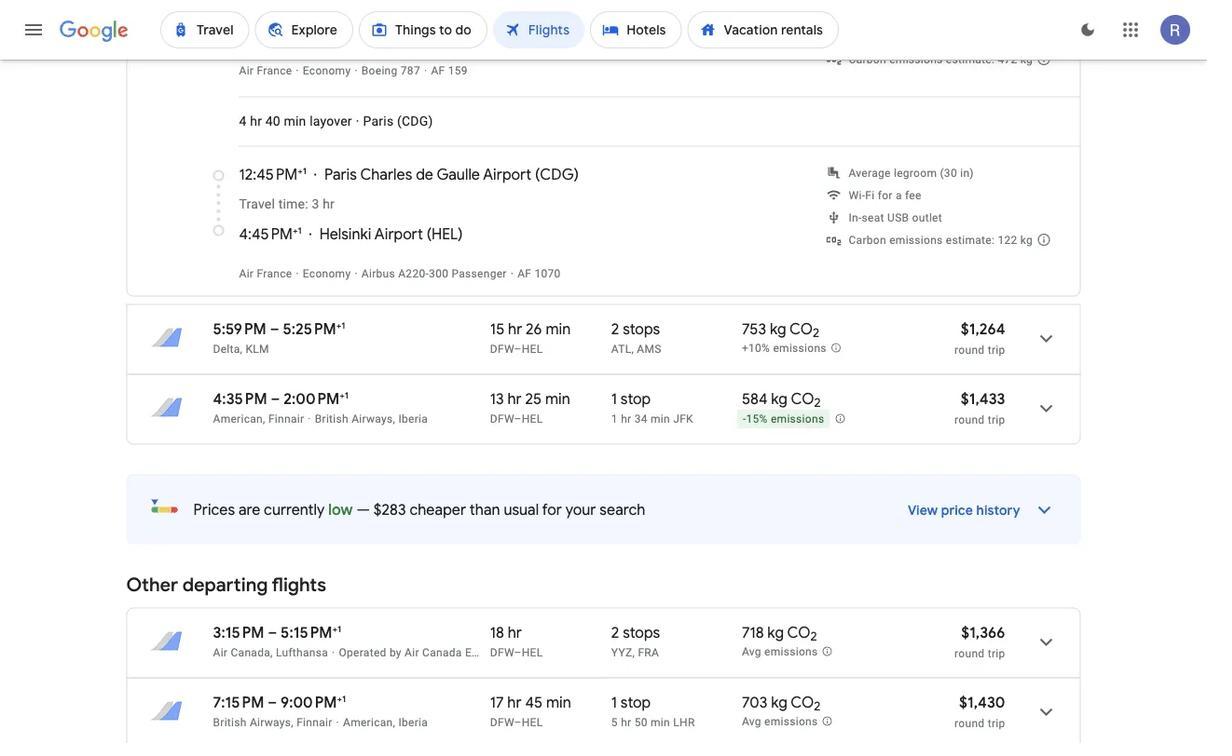 Task type: describe. For each thing, give the bounding box(es) containing it.
9:00 pm
[[281, 694, 337, 713]]

$283
[[374, 501, 406, 520]]

-15% emissions
[[743, 413, 824, 426]]

carbon emissions estimate: 122 kg
[[849, 234, 1033, 247]]

4 hr 40 min layover
[[239, 114, 352, 129]]

leaves dallas/fort worth international airport at 4:35 pm on monday, july 1 and arrives at helsinki airport at 2:00 pm on tuesday, july 2. element
[[213, 390, 349, 409]]

min for 25
[[545, 390, 570, 409]]

total duration 15 hr 26 min. element
[[490, 320, 611, 342]]

travel
[[239, 197, 275, 212]]

flight details. leaves dallas/fort worth international airport at 3:15 pm on monday, july 1 and arrives at helsinki airport at 5:15 pm on tuesday, july 2. image
[[1024, 620, 1069, 665]]

avg emissions for 703
[[742, 716, 818, 729]]

– inside 13 hr 25 min dfw – hel
[[514, 412, 522, 426]]

5
[[611, 716, 618, 729]]

atl
[[611, 343, 631, 356]]

carbon emissions estimate: 472 kilograms element
[[849, 53, 1033, 66]]

leaves dallas/fort worth international airport at 7:15 pm on monday, july 1 and arrives at helsinki airport at 9:00 pm on tuesday, july 2. element
[[213, 694, 346, 713]]

+ inside 12:45 pm + 1
[[298, 165, 303, 177]]

prices
[[193, 501, 235, 520]]

total duration 13 hr 25 min. element
[[490, 390, 611, 412]]

+10%
[[742, 342, 770, 355]]

kg right 122
[[1021, 234, 1033, 247]]

+ inside 5:59 pm – 5:25 pm + 1
[[336, 320, 341, 331]]

hel for 15
[[522, 343, 543, 356]]

history
[[976, 503, 1020, 520]]

avg emissions for 718
[[742, 646, 818, 659]]

– right 5:59 pm
[[270, 320, 279, 339]]

airbus
[[362, 267, 395, 280]]

50
[[635, 716, 648, 729]]

legroom
[[894, 166, 937, 179]]

boeing
[[362, 64, 398, 77]]

air down 8:05 am at the left top of page
[[239, 64, 254, 77]]

2 stops atl , ams
[[611, 320, 662, 356]]

carbon emissions estimate: 122 kilograms element
[[849, 234, 1033, 247]]

$1,366 round trip
[[955, 624, 1005, 660]]

wi-
[[849, 189, 865, 202]]

american, for american, iberia
[[343, 716, 395, 729]]

2 iberia from the top
[[398, 716, 428, 729]]

1 inside "4:45 pm + 1"
[[298, 225, 302, 236]]

trip for $1,433
[[988, 413, 1005, 426]]

8:05 am + 1
[[239, 21, 303, 41]]

layover (1 of 2) is a 2 hr 4 min layover at toronto pearson international airport in toronto. layover (2 of 2) is a 2 hr 40 min layover at frankfurt am main airport in frankfurt. element
[[611, 646, 733, 660]]

hr inside 1 stop 5 hr 50 min lhr
[[621, 716, 631, 729]]

1366 US dollars text field
[[961, 624, 1005, 643]]

carbon for carbon emissions estimate: 472 kg
[[849, 53, 886, 66]]

Arrival time: 5:15 PM on  Tuesday, July 2. text field
[[281, 624, 341, 643]]

25
[[525, 390, 542, 409]]

4
[[239, 114, 247, 129]]

2 for 703
[[814, 699, 821, 715]]

airways, for finnair
[[250, 716, 294, 729]]

Departure time: 3:15 PM. text field
[[213, 624, 264, 643]]

13
[[490, 390, 504, 409]]

canada,
[[231, 646, 273, 660]]

flight details. leaves dallas/fort worth international airport at 7:15 pm on monday, july 1 and arrives at helsinki airport at 9:00 pm on tuesday, july 2. image
[[1024, 690, 1069, 735]]

5:25 pm
[[283, 320, 336, 339]]

de for 12:45 pm
[[416, 165, 433, 184]]

Arrival time: 2:00 PM on  Tuesday, July 2. text field
[[284, 390, 349, 409]]

other departing flights
[[126, 574, 326, 598]]

2 vertical spatial  image
[[336, 716, 339, 729]]

view
[[908, 503, 938, 520]]

stops for 18 hr
[[623, 624, 660, 643]]

british for british airways, finnair
[[213, 716, 247, 729]]

1 stop 1 hr 34 min jfk
[[611, 390, 693, 426]]

+ inside 4:35 pm – 2:00 pm + 1
[[340, 390, 345, 401]]

total duration 17 hr 45 min. element
[[490, 694, 611, 715]]

Arrival time: 5:25 PM on  Tuesday, July 2. text field
[[283, 320, 345, 339]]

average legroom (30 in)
[[849, 166, 974, 179]]

fee
[[905, 189, 922, 202]]

– up british airways, finnair
[[268, 694, 277, 713]]

0 vertical spatial  image
[[424, 64, 427, 77]]

co for 753
[[790, 320, 813, 339]]

af for af 1070
[[517, 267, 532, 280]]

delta,
[[213, 343, 243, 356]]

air france for boeing 787
[[239, 64, 292, 77]]

gaulle for 12:45 pm
[[437, 165, 480, 184]]

airways, for iberia
[[352, 412, 395, 426]]

af for af 159
[[431, 64, 445, 77]]

co for 718
[[787, 624, 811, 643]]

in-
[[849, 211, 862, 224]]

paris charles de gaulle airport ( cdg ) for 12:45 pm
[[324, 165, 579, 184]]

hr inside 17 hr 45 min dfw – hel
[[507, 694, 522, 713]]

159
[[448, 64, 468, 77]]

main menu image
[[22, 19, 45, 41]]

1 stop flight. element for 17 hr 45 min
[[611, 694, 651, 715]]

703
[[742, 694, 768, 713]]

– inside 15 hr 26 min dfw – hel
[[514, 343, 522, 356]]

fra
[[638, 646, 659, 660]]

flights
[[272, 574, 326, 598]]

co for 703
[[791, 694, 814, 713]]

3:15 pm
[[213, 624, 264, 643]]

stop for 13 hr 25 min
[[621, 390, 651, 409]]

584
[[742, 390, 768, 409]]

cdg for 8:05 am
[[536, 21, 570, 41]]

estimate: for 122
[[946, 234, 995, 247]]

$1,433
[[961, 390, 1005, 409]]

american, finnair
[[213, 412, 304, 426]]

departing
[[182, 574, 268, 598]]

17
[[490, 694, 504, 713]]

outlet
[[912, 211, 942, 224]]

canada
[[422, 646, 462, 660]]

avg for 718
[[742, 646, 761, 659]]

787
[[401, 64, 420, 77]]

klm
[[246, 343, 269, 356]]

layover (1 of 2) is a 1 hr 16 min layover at hartsfield-jackson atlanta international airport in atlanta. layover (2 of 2) is a 1 hr layover at amsterdam airport schiphol in amsterdam. element
[[611, 342, 733, 357]]

5:15 pm
[[281, 624, 332, 643]]

1 iberia from the top
[[398, 412, 428, 426]]

air canada, lufthansa
[[213, 646, 328, 660]]

express
[[465, 646, 506, 660]]

round for $1,264
[[955, 344, 985, 357]]

layover (1 of 1) is a 5 hr 50 min layover at heathrow airport in london. element
[[611, 715, 733, 730]]

emissions down outlet
[[889, 234, 943, 247]]

+10% emissions
[[742, 342, 827, 355]]

round for $1,433
[[955, 413, 985, 426]]

1 stop 5 hr 50 min lhr
[[611, 694, 695, 729]]

(30
[[940, 166, 957, 179]]

ams
[[637, 343, 662, 356]]

1 inside "8:05 am + 1"
[[299, 21, 303, 33]]

kg for $1,430
[[771, 694, 788, 713]]

122
[[998, 234, 1018, 247]]

718
[[742, 624, 764, 643]]

kg for $1,366
[[768, 624, 784, 643]]

1 stop flight. element for 13 hr 25 min
[[611, 390, 651, 412]]

0 vertical spatial for
[[878, 189, 893, 202]]

1 inside 5:59 pm – 5:25 pm + 1
[[341, 320, 345, 331]]

round for $1,366
[[955, 647, 985, 660]]

$1,430 round trip
[[955, 694, 1005, 730]]

718 kg co 2
[[742, 624, 817, 645]]

average
[[849, 166, 891, 179]]

emissions down 703 kg co 2
[[764, 716, 818, 729]]

$1,264
[[961, 320, 1005, 339]]

british for british airways, iberia
[[315, 412, 349, 426]]

300
[[429, 267, 449, 280]]

stop for 17 hr 45 min
[[621, 694, 651, 713]]

$1,433 round trip
[[955, 390, 1005, 426]]

british airways, iberia
[[315, 412, 428, 426]]

emissions down 584 kg co 2 at bottom
[[771, 413, 824, 426]]

hr inside 13 hr 25 min dfw – hel
[[508, 390, 522, 409]]

3
[[312, 197, 319, 212]]

2 stops flight. element for 18 hr
[[611, 624, 660, 646]]

1 inside 3:15 pm – 5:15 pm + 1
[[337, 624, 341, 635]]

are
[[239, 501, 260, 520]]

emissions down the 718 kg co 2
[[764, 646, 818, 659]]

1 left 34
[[611, 412, 618, 426]]

hel up 300
[[432, 225, 458, 244]]

american, for american, finnair
[[213, 412, 265, 426]]

2:00 pm
[[284, 390, 340, 409]]

2 for 753
[[813, 326, 820, 341]]

af 1070
[[517, 267, 561, 280]]

paris charles de gaulle airport ( cdg ) for 8:05 am
[[320, 21, 575, 41]]

layover
[[310, 114, 352, 129]]

2 for 584
[[814, 395, 821, 411]]

total duration 18 hr. element
[[490, 624, 611, 646]]

trip for $1,430
[[988, 717, 1005, 730]]

by
[[390, 646, 402, 660]]

15 hr 26 min dfw – hel
[[490, 320, 571, 356]]

1 vertical spatial finnair
[[297, 716, 332, 729]]

avg for 703
[[742, 716, 761, 729]]

paris for 12:45 pm
[[324, 165, 357, 184]]



Task type: vqa. For each thing, say whether or not it's contained in the screenshot.
DFW corresponding to 13
yes



Task type: locate. For each thing, give the bounding box(es) containing it.
carbon
[[849, 53, 886, 66], [849, 234, 886, 247]]

emissions down 753 kg co 2
[[773, 342, 827, 355]]

4 dfw from the top
[[490, 716, 514, 729]]

Arrival time: 8:05 AM on  Tuesday, July 2. text field
[[239, 21, 303, 41]]

boeing 787
[[362, 64, 420, 77]]

0 vertical spatial air france
[[239, 64, 292, 77]]

trip for $1,366
[[988, 647, 1005, 660]]

, inside '2 stops atl , ams'
[[631, 343, 634, 356]]

– up air canada, lufthansa
[[268, 624, 277, 643]]

7:15 pm
[[213, 694, 264, 713]]

min right 34
[[651, 412, 670, 426]]

1 up 'british airways, iberia'
[[345, 390, 349, 401]]

1430 US dollars text field
[[959, 694, 1005, 713]]

hel inside 15 hr 26 min dfw – hel
[[522, 343, 543, 356]]

$1,366
[[961, 624, 1005, 643]]

currently
[[264, 501, 325, 520]]

0 vertical spatial ,
[[631, 343, 634, 356]]

min inside 13 hr 25 min dfw – hel
[[545, 390, 570, 409]]

0 vertical spatial stop
[[621, 390, 651, 409]]

co inside 703 kg co 2
[[791, 694, 814, 713]]

Departure time: 7:15 PM. text field
[[213, 694, 264, 713]]

iberia up prices are currently low — $283 cheaper than usual for your search
[[398, 412, 428, 426]]

1 vertical spatial british
[[213, 716, 247, 729]]

hr inside 15 hr 26 min dfw – hel
[[508, 320, 522, 339]]

finnair down 4:35 pm – 2:00 pm + 1
[[268, 412, 304, 426]]

0 vertical spatial iberia
[[398, 412, 428, 426]]

2 round from the top
[[955, 413, 985, 426]]

0 vertical spatial avg emissions
[[742, 646, 818, 659]]

2 stops flight. element
[[611, 320, 660, 342], [611, 624, 660, 646]]

hel down 26
[[522, 343, 543, 356]]

charles for 12:45 pm
[[360, 165, 412, 184]]

trip for $1,264
[[988, 344, 1005, 357]]

0 horizontal spatial american,
[[213, 412, 265, 426]]

1 horizontal spatial british
[[315, 412, 349, 426]]

1 up time:
[[303, 165, 307, 177]]

trip down $1,433
[[988, 413, 1005, 426]]

– inside '18 hr dfw – hel'
[[514, 646, 522, 660]]

avg down 703
[[742, 716, 761, 729]]

2 france from the top
[[257, 267, 292, 280]]

1 carbon from the top
[[849, 53, 886, 66]]

3 dfw from the top
[[490, 646, 514, 660]]

$1,264 round trip
[[955, 320, 1005, 357]]

round down $1,264 text field
[[955, 344, 985, 357]]

0 vertical spatial france
[[257, 64, 292, 77]]

stops up fra
[[623, 624, 660, 643]]

3 round from the top
[[955, 647, 985, 660]]

$1,430
[[959, 694, 1005, 713]]

17 hr 45 min dfw – hel
[[490, 694, 571, 729]]

, for –
[[632, 646, 635, 660]]

1 vertical spatial stop
[[621, 694, 651, 713]]

dfw for 15
[[490, 343, 514, 356]]

1 trip from the top
[[988, 344, 1005, 357]]

2 1 stop flight. element from the top
[[611, 694, 651, 715]]

0 vertical spatial british
[[315, 412, 349, 426]]

1 vertical spatial carbon
[[849, 234, 886, 247]]

kg inside 753 kg co 2
[[770, 320, 786, 339]]

american,
[[213, 412, 265, 426], [343, 716, 395, 729]]

2 inside 753 kg co 2
[[813, 326, 820, 341]]

passenger
[[452, 267, 507, 280]]

Departure time: 5:59 PM. text field
[[213, 320, 266, 339]]

1 vertical spatial air france
[[239, 267, 292, 280]]

, inside 2 stops yyz , fra
[[632, 646, 635, 660]]

1 vertical spatial american,
[[343, 716, 395, 729]]

0 vertical spatial -
[[743, 413, 746, 426]]

0 horizontal spatial british
[[213, 716, 247, 729]]

1 1 stop flight. element from the top
[[611, 390, 651, 412]]

2 avg emissions from the top
[[742, 716, 818, 729]]

finnair
[[268, 412, 304, 426], [297, 716, 332, 729]]

1 stops from the top
[[623, 320, 660, 339]]

0 vertical spatial af
[[431, 64, 445, 77]]

paris ( cdg )
[[363, 114, 433, 129]]

1 vertical spatial estimate:
[[946, 234, 995, 247]]

af left 159
[[431, 64, 445, 77]]

15%
[[746, 413, 768, 426]]

paris for 8:05 am
[[320, 21, 353, 41]]

1 inside 4:35 pm – 2:00 pm + 1
[[345, 390, 349, 401]]

1 stop flight. element up "50"
[[611, 694, 651, 715]]

dfw inside 13 hr 25 min dfw – hel
[[490, 412, 514, 426]]

stop up 34
[[621, 390, 651, 409]]

than
[[470, 501, 500, 520]]

min for 26
[[546, 320, 571, 339]]

air down 3:15 pm text field
[[213, 646, 228, 660]]

trip inside $1,430 round trip
[[988, 717, 1005, 730]]

0 vertical spatial cdg
[[536, 21, 570, 41]]

0 vertical spatial de
[[412, 21, 430, 41]]

change appearance image
[[1065, 7, 1110, 52]]

2 economy from the top
[[303, 267, 351, 280]]

1 vertical spatial cdg
[[402, 114, 428, 129]]

1
[[299, 21, 303, 33], [303, 165, 307, 177], [298, 225, 302, 236], [341, 320, 345, 331], [345, 390, 349, 401], [611, 390, 617, 409], [611, 412, 618, 426], [337, 624, 341, 635], [342, 694, 346, 705], [611, 694, 617, 713]]

air right by
[[405, 646, 419, 660]]

2 right 703
[[814, 699, 821, 715]]

1264 US dollars text field
[[961, 320, 1005, 339]]

1 vertical spatial economy
[[303, 267, 351, 280]]

1 vertical spatial france
[[257, 267, 292, 280]]

leaves dallas/fort worth international airport at 3:15 pm on monday, july 1 and arrives at helsinki airport at 5:15 pm on tuesday, july 2. element
[[213, 624, 341, 643]]

2 inside '2 stops atl , ams'
[[611, 320, 619, 339]]

1 stop from the top
[[621, 390, 651, 409]]

2 up -15% emissions
[[814, 395, 821, 411]]

co inside 584 kg co 2
[[791, 390, 814, 409]]

1 horizontal spatial american,
[[343, 716, 395, 729]]

1 down time:
[[298, 225, 302, 236]]

1 vertical spatial avg
[[742, 716, 761, 729]]

0 vertical spatial avg
[[742, 646, 761, 659]]

cdg
[[536, 21, 570, 41], [402, 114, 428, 129], [540, 165, 574, 184]]

0 vertical spatial finnair
[[268, 412, 304, 426]]

1 vertical spatial af
[[517, 267, 532, 280]]

1 vertical spatial de
[[416, 165, 433, 184]]

paris charles de gaulle airport ( cdg )
[[320, 21, 575, 41], [324, 165, 579, 184]]

de for 8:05 am
[[412, 21, 430, 41]]

hr right 3
[[323, 197, 335, 212]]

min inside 1 stop 5 hr 50 min lhr
[[651, 716, 670, 729]]

703 kg co 2
[[742, 694, 821, 715]]

kg
[[1021, 53, 1033, 66], [1021, 234, 1033, 247], [770, 320, 786, 339], [771, 390, 788, 409], [768, 624, 784, 643], [771, 694, 788, 713]]

1 vertical spatial charles
[[360, 165, 412, 184]]

– right express
[[514, 646, 522, 660]]

france down "8:05 am + 1"
[[257, 64, 292, 77]]

layover (1 of 1) is a 1 hr 34 min layover at john f. kennedy international airport in new york. element
[[611, 412, 733, 426]]

round inside the $1,366 round trip
[[955, 647, 985, 660]]

air down "4:45 pm"
[[239, 267, 254, 280]]

min for 40
[[284, 114, 306, 129]]

prices are currently low — $283 cheaper than usual for your search
[[193, 501, 645, 520]]

, left ams
[[631, 343, 634, 356]]

dfw inside 15 hr 26 min dfw – hel
[[490, 343, 514, 356]]

1 up "operated"
[[337, 624, 341, 635]]

2 dfw from the top
[[490, 412, 514, 426]]

 image right layover
[[356, 114, 359, 129]]

hr right 4
[[250, 114, 262, 129]]

, left fra
[[632, 646, 635, 660]]

yyz
[[611, 646, 632, 660]]

2 for 718
[[811, 629, 817, 645]]

leaves dallas/fort worth international airport at 5:59 pm on monday, july 1 and arrives at helsinki airport at 5:25 pm on tuesday, july 2. element
[[213, 320, 345, 339]]

round inside $1,430 round trip
[[955, 717, 985, 730]]

stops inside 2 stops yyz , fra
[[623, 624, 660, 643]]

1 dfw from the top
[[490, 343, 514, 356]]

2 inside the 718 kg co 2
[[811, 629, 817, 645]]

1 horizontal spatial -
[[743, 413, 746, 426]]

34
[[635, 412, 648, 426]]

charles for 8:05 am
[[356, 21, 409, 41]]

2 estimate: from the top
[[946, 234, 995, 247]]

4:35 pm – 2:00 pm + 1
[[213, 390, 349, 409]]

0 vertical spatial stops
[[623, 320, 660, 339]]

american, down arrival time: 9:00 pm on  tuesday, july 2. text box
[[343, 716, 395, 729]]

avg down 718
[[742, 646, 761, 659]]

4:45 pm + 1
[[239, 225, 302, 244]]

round down the $1,430 text box
[[955, 717, 985, 730]]

1 avg emissions from the top
[[742, 646, 818, 659]]

flight details. leaves dallas/fort worth international airport at 4:35 pm on monday, july 1 and arrives at helsinki airport at 2:00 pm on tuesday, july 2. image
[[1024, 386, 1069, 431]]

0 horizontal spatial airways,
[[250, 716, 294, 729]]

airport
[[479, 21, 528, 41], [483, 165, 532, 184], [375, 225, 423, 244]]

0 vertical spatial paris charles de gaulle airport ( cdg )
[[320, 21, 575, 41]]

2 avg from the top
[[742, 716, 761, 729]]

co inside the 718 kg co 2
[[787, 624, 811, 643]]

paris charles de gaulle airport ( cdg ) up the af 159
[[320, 21, 575, 41]]

0 vertical spatial charles
[[356, 21, 409, 41]]

1 down the 'atl'
[[611, 390, 617, 409]]

Arrival time: 4:45 PM on  Tuesday, July 2. text field
[[239, 225, 302, 244]]

1 vertical spatial for
[[542, 501, 562, 520]]

hr inside '1 stop 1 hr 34 min jfk'
[[621, 412, 631, 426]]

1 vertical spatial -
[[509, 646, 513, 660]]

1 up 5
[[611, 694, 617, 713]]

2 stops from the top
[[623, 624, 660, 643]]

helsinki
[[319, 225, 371, 244]]

2 up the 'atl'
[[611, 320, 619, 339]]

paris down layover
[[324, 165, 357, 184]]

air france for airbus a220-300 passenger
[[239, 267, 292, 280]]

round inside the $1,264 round trip
[[955, 344, 985, 357]]

fi
[[865, 189, 875, 202]]

1 horizontal spatial for
[[878, 189, 893, 202]]

min right 25
[[545, 390, 570, 409]]

min inside 15 hr 26 min dfw – hel
[[546, 320, 571, 339]]

trip down the $1,430 text box
[[988, 717, 1005, 730]]

0 vertical spatial airways,
[[352, 412, 395, 426]]

4:35 pm
[[213, 390, 267, 409]]

gaulle up helsinki airport ( hel )
[[437, 165, 480, 184]]

1 france from the top
[[257, 64, 292, 77]]

1 vertical spatial iberia
[[398, 716, 428, 729]]

0 horizontal spatial -
[[509, 646, 513, 660]]

stops for 15 hr 26 min
[[623, 320, 660, 339]]

estimate: for 472
[[946, 53, 995, 66]]

2 air france from the top
[[239, 267, 292, 280]]

kg right 718
[[768, 624, 784, 643]]

paris right layover
[[363, 114, 394, 129]]

18 hr dfw – hel
[[490, 624, 543, 660]]

for left a
[[878, 189, 893, 202]]

dfw for 13
[[490, 412, 514, 426]]

–
[[270, 320, 279, 339], [514, 343, 522, 356], [271, 390, 280, 409], [514, 412, 522, 426], [268, 624, 277, 643], [514, 646, 522, 660], [268, 694, 277, 713], [514, 716, 522, 729]]

2 2 stops flight. element from the top
[[611, 624, 660, 646]]

2 right 718
[[811, 629, 817, 645]]

de up 787
[[412, 21, 430, 41]]

de
[[412, 21, 430, 41], [416, 165, 433, 184]]

time:
[[278, 197, 308, 212]]

gaulle
[[433, 21, 476, 41], [437, 165, 480, 184]]

trip inside the $1,366 round trip
[[988, 647, 1005, 660]]

1 vertical spatial paris charles de gaulle airport ( cdg )
[[324, 165, 579, 184]]

1 air france from the top
[[239, 64, 292, 77]]

,
[[631, 343, 634, 356], [632, 646, 635, 660]]

0 vertical spatial 2 stops flight. element
[[611, 320, 660, 342]]

cheaper
[[410, 501, 466, 520]]

stop inside '1 stop 1 hr 34 min jfk'
[[621, 390, 651, 409]]

2 trip from the top
[[988, 413, 1005, 426]]

dfw down 17
[[490, 716, 514, 729]]

– up american, finnair at the left bottom of the page
[[271, 390, 280, 409]]

gaulle up 159
[[433, 21, 476, 41]]

stops up ams
[[623, 320, 660, 339]]

15
[[490, 320, 505, 339]]

12:45 pm + 1
[[239, 165, 307, 184]]

hel
[[432, 225, 458, 244], [522, 343, 543, 356], [522, 412, 543, 426], [522, 646, 543, 660], [522, 716, 543, 729]]

0 horizontal spatial af
[[431, 64, 445, 77]]

stops
[[623, 320, 660, 339], [623, 624, 660, 643]]

1 horizontal spatial af
[[517, 267, 532, 280]]

economy for boeing 787
[[303, 64, 351, 77]]

dfw down 18
[[490, 646, 514, 660]]

3 trip from the top
[[988, 647, 1005, 660]]

air france down "4:45 pm"
[[239, 267, 292, 280]]

2 horizontal spatial  image
[[424, 64, 427, 77]]

2 carbon from the top
[[849, 234, 886, 247]]

trip inside the $1,264 round trip
[[988, 344, 1005, 357]]

france
[[257, 64, 292, 77], [257, 267, 292, 280]]

1 vertical spatial gaulle
[[437, 165, 480, 184]]

2 stops yyz , fra
[[611, 624, 660, 660]]

1 stop flight. element
[[611, 390, 651, 412], [611, 694, 651, 715]]

5:59 pm – 5:25 pm + 1
[[213, 320, 345, 339]]

2 stop from the top
[[621, 694, 651, 713]]

charles up boeing
[[356, 21, 409, 41]]

0 vertical spatial paris
[[320, 21, 353, 41]]

hr right 17
[[507, 694, 522, 713]]

airport for 12:45 pm
[[483, 165, 532, 184]]

1 inside 12:45 pm + 1
[[303, 165, 307, 177]]

kg inside the 718 kg co 2
[[768, 624, 784, 643]]

airport for 8:05 am
[[479, 21, 528, 41]]

hel for 13
[[522, 412, 543, 426]]

charles down paris ( cdg )
[[360, 165, 412, 184]]

estimate: left 472
[[946, 53, 995, 66]]

1 vertical spatial avg emissions
[[742, 716, 818, 729]]

for
[[878, 189, 893, 202], [542, 501, 562, 520]]

min inside 17 hr 45 min dfw – hel
[[546, 694, 571, 713]]

kg up -15% emissions
[[771, 390, 788, 409]]

753
[[742, 320, 766, 339]]

af 159
[[431, 64, 468, 77]]

trip down $1,264 text field
[[988, 344, 1005, 357]]

0 horizontal spatial for
[[542, 501, 562, 520]]

1 avg from the top
[[742, 646, 761, 659]]

airbus a220-300 passenger
[[362, 267, 507, 280]]

hel for 17
[[522, 716, 543, 729]]

0 vertical spatial carbon
[[849, 53, 886, 66]]

hel down "45"
[[522, 716, 543, 729]]

kg inside 584 kg co 2
[[771, 390, 788, 409]]

jfk
[[673, 412, 693, 426]]

0 horizontal spatial  image
[[336, 716, 339, 729]]

0 vertical spatial estimate:
[[946, 53, 995, 66]]

search
[[600, 501, 645, 520]]

1 vertical spatial stops
[[623, 624, 660, 643]]

hr left 34
[[621, 412, 631, 426]]

kg right 703
[[771, 694, 788, 713]]

economy for airbus a220-300 passenger
[[303, 267, 351, 280]]

1 economy from the top
[[303, 64, 351, 77]]

2 inside 703 kg co 2
[[814, 699, 821, 715]]

2 inside 2 stops yyz , fra
[[611, 624, 619, 643]]

france for airbus a220-300 passenger
[[257, 267, 292, 280]]

8:05 am
[[239, 21, 294, 41]]

usb
[[887, 211, 909, 224]]

2 vertical spatial airport
[[375, 225, 423, 244]]

cdg for 12:45 pm
[[540, 165, 574, 184]]

1433 US dollars text field
[[961, 390, 1005, 409]]

trip down $1,366
[[988, 647, 1005, 660]]

– down total duration 17 hr 45 min. element on the bottom of page
[[514, 716, 522, 729]]

4 round from the top
[[955, 717, 985, 730]]

2 up yyz
[[611, 624, 619, 643]]

5:59 pm
[[213, 320, 266, 339]]

hel inside 13 hr 25 min dfw – hel
[[522, 412, 543, 426]]

0 vertical spatial 1 stop flight. element
[[611, 390, 651, 412]]

dfw down 15
[[490, 343, 514, 356]]

operated
[[339, 646, 387, 660]]

economy up layover
[[303, 64, 351, 77]]

hel down total duration 18 hr. element
[[522, 646, 543, 660]]

hr
[[250, 114, 262, 129], [323, 197, 335, 212], [508, 320, 522, 339], [508, 390, 522, 409], [621, 412, 631, 426], [508, 624, 522, 643], [507, 694, 522, 713], [621, 716, 631, 729]]

dfw down 13
[[490, 412, 514, 426]]

gaulle for 8:05 am
[[433, 21, 476, 41]]

-
[[743, 413, 746, 426], [509, 646, 513, 660]]

airways, up —
[[352, 412, 395, 426]]

Departure time: 4:35 PM. text field
[[213, 390, 267, 409]]

hr right 15
[[508, 320, 522, 339]]

– down total duration 15 hr 26 min. element
[[514, 343, 522, 356]]

trip inside $1,433 round trip
[[988, 413, 1005, 426]]

40
[[265, 114, 280, 129]]

- down 584
[[743, 413, 746, 426]]

round for $1,430
[[955, 717, 985, 730]]

dfw for 17
[[490, 716, 514, 729]]

, for min
[[631, 343, 634, 356]]

2 vertical spatial paris
[[324, 165, 357, 184]]

delta, klm
[[213, 343, 269, 356]]

 image
[[424, 64, 427, 77], [356, 114, 359, 129], [336, 716, 339, 729]]

1 vertical spatial  image
[[356, 114, 359, 129]]

1 vertical spatial ,
[[632, 646, 635, 660]]

dfw inside 17 hr 45 min dfw – hel
[[490, 716, 514, 729]]

1 2 stops flight. element from the top
[[611, 320, 660, 342]]

stop inside 1 stop 5 hr 50 min lhr
[[621, 694, 651, 713]]

stops inside '2 stops atl , ams'
[[623, 320, 660, 339]]

round down 1366 us dollars text box
[[955, 647, 985, 660]]

+ inside "8:05 am + 1"
[[294, 21, 299, 33]]

2 stops flight. element up fra
[[611, 624, 660, 646]]

1 horizontal spatial airways,
[[352, 412, 395, 426]]

finnair down arrival time: 9:00 pm on  tuesday, july 2. text box
[[297, 716, 332, 729]]

0 vertical spatial economy
[[303, 64, 351, 77]]

air france
[[239, 64, 292, 77], [239, 267, 292, 280]]

british down arrival time: 2:00 pm on  tuesday, july 2. text box
[[315, 412, 349, 426]]

min right "50"
[[651, 716, 670, 729]]

flight details. leaves dallas/fort worth international airport at 5:59 pm on monday, july 1 and arrives at helsinki airport at 5:25 pm on tuesday, july 2. image
[[1024, 316, 1069, 361]]

round inside $1,433 round trip
[[955, 413, 985, 426]]

emissions left 472
[[889, 53, 943, 66]]

18
[[490, 624, 504, 643]]

0 vertical spatial gaulle
[[433, 21, 476, 41]]

4 trip from the top
[[988, 717, 1005, 730]]

– down total duration 13 hr 25 min. 'element'
[[514, 412, 522, 426]]

2 up +10% emissions
[[813, 326, 820, 341]]

1 inside the 7:15 pm – 9:00 pm + 1
[[342, 694, 346, 705]]

kg right 472
[[1021, 53, 1033, 66]]

 image
[[511, 267, 514, 280]]

 image right 787
[[424, 64, 427, 77]]

1 right 8:05 am at the left top of page
[[299, 21, 303, 33]]

co inside 753 kg co 2
[[790, 320, 813, 339]]

kg inside 703 kg co 2
[[771, 694, 788, 713]]

min for 45
[[546, 694, 571, 713]]

carbon for carbon emissions estimate: 122 kg
[[849, 234, 886, 247]]

af left 1070 at top left
[[517, 267, 532, 280]]

min inside '1 stop 1 hr 34 min jfk'
[[651, 412, 670, 426]]

view price history image
[[1022, 488, 1067, 533]]

0 vertical spatial airport
[[479, 21, 528, 41]]

hr right 18
[[508, 624, 522, 643]]

1 right 5:25 pm
[[341, 320, 345, 331]]

hel inside 17 hr 45 min dfw – hel
[[522, 716, 543, 729]]

economy
[[303, 64, 351, 77], [303, 267, 351, 280]]

0 vertical spatial american,
[[213, 412, 265, 426]]

1 inside 1 stop 5 hr 50 min lhr
[[611, 694, 617, 713]]

1 vertical spatial 2 stops flight. element
[[611, 624, 660, 646]]

in)
[[960, 166, 974, 179]]

france for boeing 787
[[257, 64, 292, 77]]

2 inside 584 kg co 2
[[814, 395, 821, 411]]

operated by air canada express - jazz
[[339, 646, 540, 660]]

+ inside the 7:15 pm – 9:00 pm + 1
[[337, 694, 342, 705]]

dfw inside '18 hr dfw – hel'
[[490, 646, 514, 660]]

+ inside "4:45 pm + 1"
[[293, 225, 298, 236]]

air france down 8:05 am at the left top of page
[[239, 64, 292, 77]]

kg for $1,433
[[771, 390, 788, 409]]

hel inside '18 hr dfw – hel'
[[522, 646, 543, 660]]

2 stops flight. element for 15 hr 26 min
[[611, 320, 660, 342]]

1 vertical spatial 1 stop flight. element
[[611, 694, 651, 715]]

american, down 4:35 pm
[[213, 412, 265, 426]]

- left the jazz
[[509, 646, 513, 660]]

kg up +10% emissions
[[770, 320, 786, 339]]

– inside 17 hr 45 min dfw – hel
[[514, 716, 522, 729]]

472
[[998, 53, 1018, 66]]

co up +10% emissions
[[790, 320, 813, 339]]

stop
[[621, 390, 651, 409], [621, 694, 651, 713]]

a
[[896, 189, 902, 202]]

1 estimate: from the top
[[946, 53, 995, 66]]

travel time: 3 hr
[[239, 197, 335, 212]]

1 round from the top
[[955, 344, 985, 357]]

round down $1,433
[[955, 413, 985, 426]]

1 vertical spatial airport
[[483, 165, 532, 184]]

+ inside 3:15 pm – 5:15 pm + 1
[[332, 624, 337, 635]]

Departure time: 12:45 PM on  Tuesday, July 2. text field
[[239, 165, 307, 184]]

lhr
[[673, 716, 695, 729]]

2 stops flight. element up ams
[[611, 320, 660, 342]]

Arrival time: 9:00 PM on  Tuesday, July 2. text field
[[281, 694, 346, 713]]

4:45 pm
[[239, 225, 293, 244]]

2 vertical spatial cdg
[[540, 165, 574, 184]]

british down 7:15 pm
[[213, 716, 247, 729]]

1 vertical spatial airways,
[[250, 716, 294, 729]]

1 vertical spatial paris
[[363, 114, 394, 129]]

(
[[531, 21, 536, 41], [397, 114, 402, 129], [535, 165, 540, 184], [427, 225, 432, 244]]

kg for $1,264
[[770, 320, 786, 339]]

hr inside '18 hr dfw – hel'
[[508, 624, 522, 643]]

1 horizontal spatial  image
[[356, 114, 359, 129]]

hel down 25
[[522, 412, 543, 426]]

hr right 5
[[621, 716, 631, 729]]

emissions
[[889, 53, 943, 66], [889, 234, 943, 247], [773, 342, 827, 355], [771, 413, 824, 426], [764, 646, 818, 659], [764, 716, 818, 729]]

helsinki airport ( hel )
[[319, 225, 463, 244]]

584 kg co 2
[[742, 390, 821, 411]]

—
[[356, 501, 370, 520]]

price
[[941, 503, 973, 520]]

co for 584
[[791, 390, 814, 409]]



